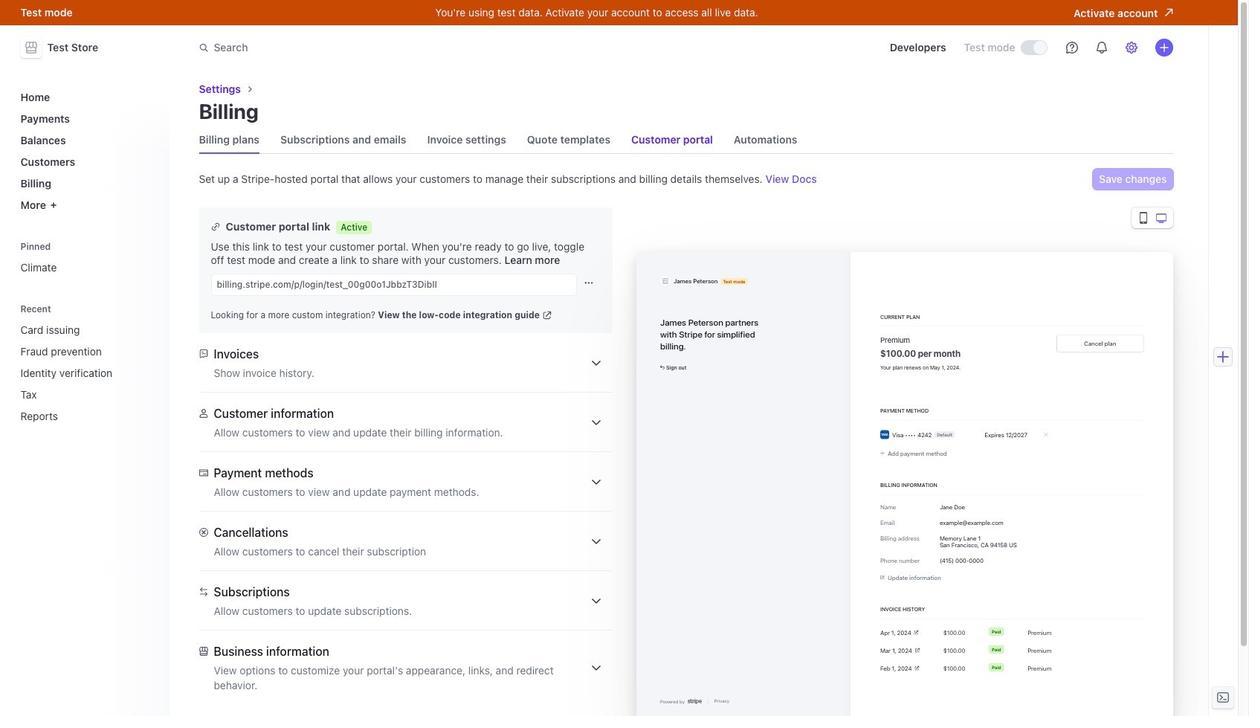 Task type: vqa. For each thing, say whether or not it's contained in the screenshot.
Add Date 'image'
no



Task type: describe. For each thing, give the bounding box(es) containing it.
Test mode checkbox
[[1021, 41, 1047, 54]]

Search text field
[[190, 34, 609, 61]]

1 recent element from the top
[[15, 299, 160, 428]]

help image
[[1066, 42, 1078, 54]]



Task type: locate. For each thing, give the bounding box(es) containing it.
2 recent element from the top
[[15, 318, 160, 428]]

pinned element
[[15, 236, 160, 280]]

notifications image
[[1096, 42, 1108, 54]]

recent element
[[15, 299, 160, 428], [15, 318, 160, 428]]

stripe image
[[688, 699, 702, 705]]

edit pins image
[[145, 242, 154, 251]]

core navigation links element
[[15, 85, 160, 217]]

tab list
[[199, 126, 1173, 154]]

settings image
[[1126, 42, 1138, 54]]

clear history image
[[145, 305, 154, 313]]

None search field
[[190, 34, 609, 61]]

svg image
[[584, 278, 593, 287]]



